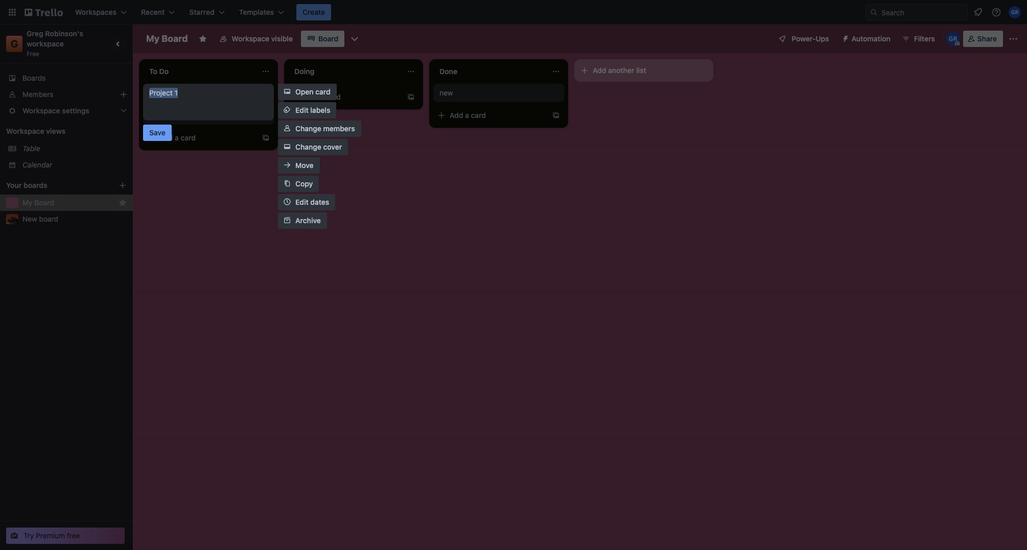 Task type: locate. For each thing, give the bounding box(es) containing it.
add for add a card button to the top
[[305, 92, 318, 101]]

1
[[175, 88, 178, 97]]

0 vertical spatial edit
[[295, 106, 308, 114]]

members
[[22, 90, 53, 99]]

card down project 2 link at top left
[[181, 133, 196, 142]]

table link
[[22, 144, 127, 154]]

1 vertical spatial add a card button
[[433, 107, 548, 124]]

1 vertical spatial edit
[[295, 198, 308, 206]]

add a card button down new link
[[433, 107, 548, 124]]

board up new board
[[34, 198, 54, 207]]

change cover
[[295, 143, 342, 151]]

0 vertical spatial project
[[149, 88, 173, 97]]

0 vertical spatial a
[[320, 92, 324, 101]]

1 horizontal spatial create from template… image
[[407, 93, 415, 101]]

change up move
[[295, 143, 321, 151]]

0 horizontal spatial add a card button
[[143, 130, 258, 146]]

add a card down new in the left top of the page
[[450, 111, 486, 120]]

2 edit from the top
[[295, 198, 308, 206]]

1 horizontal spatial board
[[162, 33, 188, 44]]

edit dates
[[295, 198, 329, 206]]

2 vertical spatial add a card
[[159, 133, 196, 142]]

free
[[27, 50, 39, 58]]

project left 1
[[149, 88, 173, 97]]

greg robinson (gregrobinson96) image
[[1009, 6, 1021, 18]]

1 horizontal spatial my
[[146, 33, 159, 44]]

a
[[320, 92, 324, 101], [465, 111, 469, 120], [175, 133, 179, 142]]

my board
[[146, 33, 188, 44], [22, 198, 54, 207]]

1 vertical spatial my
[[22, 198, 32, 207]]

0 horizontal spatial board
[[34, 198, 54, 207]]

0 horizontal spatial a
[[175, 133, 179, 142]]

dates
[[310, 198, 329, 206]]

1 change from the top
[[295, 124, 321, 133]]

automation
[[852, 34, 890, 43]]

card right open
[[315, 87, 330, 96]]

1 vertical spatial change
[[295, 143, 321, 151]]

2 project from the top
[[149, 111, 173, 120]]

boards link
[[0, 70, 133, 86]]

create from template… image
[[552, 111, 560, 120]]

project for project 1
[[149, 88, 173, 97]]

0 horizontal spatial create from template… image
[[262, 134, 270, 142]]

workspace visible button
[[213, 31, 299, 47]]

create
[[303, 8, 325, 16]]

greg robinson's workspace free
[[27, 29, 85, 58]]

create from template… image
[[407, 93, 415, 101], [262, 134, 270, 142]]

my board up new board
[[22, 198, 54, 207]]

0 horizontal spatial my board
[[22, 198, 54, 207]]

board left star or unstar board icon
[[162, 33, 188, 44]]

project 2
[[149, 111, 179, 120]]

my inside button
[[22, 198, 32, 207]]

add down new in the left top of the page
[[450, 111, 463, 120]]

a up labels
[[320, 92, 324, 101]]

boards
[[24, 181, 47, 190]]

1 horizontal spatial a
[[320, 92, 324, 101]]

board left customize views icon
[[318, 34, 338, 43]]

card up labels
[[326, 92, 341, 101]]

1 vertical spatial project
[[149, 111, 173, 120]]

workspace inside button
[[232, 34, 269, 43]]

project
[[149, 88, 173, 97], [149, 111, 173, 120]]

1 project from the top
[[149, 88, 173, 97]]

save
[[149, 128, 165, 137]]

my board left star or unstar board icon
[[146, 33, 188, 44]]

workspace
[[232, 34, 269, 43], [6, 127, 44, 135]]

change for change members
[[295, 124, 321, 133]]

create button
[[296, 4, 331, 20]]

workspace up table
[[6, 127, 44, 135]]

change inside "button"
[[295, 124, 321, 133]]

1 horizontal spatial add a card button
[[288, 89, 403, 105]]

add a card up labels
[[305, 92, 341, 101]]

add a card button up labels
[[288, 89, 403, 105]]

boards
[[22, 74, 46, 82]]

change for change cover
[[295, 143, 321, 151]]

1 edit from the top
[[295, 106, 308, 114]]

0 vertical spatial my
[[146, 33, 159, 44]]

0 vertical spatial create from template… image
[[407, 93, 415, 101]]

my board inside text field
[[146, 33, 188, 44]]

1 vertical spatial create from template… image
[[262, 134, 270, 142]]

change down edit labels button
[[295, 124, 321, 133]]

add up edit labels
[[305, 92, 318, 101]]

create from template… image left new in the left top of the page
[[407, 93, 415, 101]]

move button
[[278, 157, 320, 174]]

board
[[162, 33, 188, 44], [318, 34, 338, 43], [34, 198, 54, 207]]

0 horizontal spatial workspace
[[6, 127, 44, 135]]

add a card
[[305, 92, 341, 101], [450, 111, 486, 120], [159, 133, 196, 142]]

edit inside edit labels button
[[295, 106, 308, 114]]

new board link
[[22, 214, 127, 224]]

0 vertical spatial change
[[295, 124, 321, 133]]

card down new link
[[471, 111, 486, 120]]

2 change from the top
[[295, 143, 321, 151]]

project 2 link
[[149, 110, 268, 121]]

1 horizontal spatial workspace
[[232, 34, 269, 43]]

create from template… image down the edit card "image"
[[262, 134, 270, 142]]

1 vertical spatial my board
[[22, 198, 54, 207]]

workspace left visible
[[232, 34, 269, 43]]

sm image
[[837, 31, 852, 45]]

project 1
[[149, 88, 178, 97]]

my board button
[[22, 198, 114, 208]]

add a card button down project 2 link at top left
[[143, 130, 258, 146]]

add
[[593, 66, 606, 75], [305, 92, 318, 101], [450, 111, 463, 120], [159, 133, 173, 142]]

1 horizontal spatial add a card
[[305, 92, 341, 101]]

1 vertical spatial add a card
[[450, 111, 486, 120]]

table
[[22, 144, 40, 153]]

edit left the dates
[[295, 198, 308, 206]]

archive button
[[278, 213, 327, 229]]

edit
[[295, 106, 308, 114], [295, 198, 308, 206]]

0 horizontal spatial my
[[22, 198, 32, 207]]

move
[[295, 161, 314, 170]]

try
[[24, 531, 34, 540]]

add left another
[[593, 66, 606, 75]]

workspace views
[[6, 127, 65, 135]]

add a card down 2
[[159, 133, 196, 142]]

2
[[175, 111, 179, 120]]

calendar link
[[22, 160, 127, 170]]

add another list
[[593, 66, 646, 75]]

free
[[67, 531, 80, 540]]

add a card button
[[288, 89, 403, 105], [433, 107, 548, 124], [143, 130, 258, 146]]

project for project 2
[[149, 111, 173, 120]]

add down project 2
[[159, 133, 173, 142]]

1 vertical spatial workspace
[[6, 127, 44, 135]]

g
[[11, 38, 18, 50]]

new board
[[22, 215, 58, 223]]

2 horizontal spatial a
[[465, 111, 469, 120]]

2 vertical spatial a
[[175, 133, 179, 142]]

a right save button
[[175, 133, 179, 142]]

workspace for workspace views
[[6, 127, 44, 135]]

power-
[[792, 34, 816, 43]]

my up 'new'
[[22, 198, 32, 207]]

change
[[295, 124, 321, 133], [295, 143, 321, 151]]

add for add a card button to the right
[[450, 111, 463, 120]]

board
[[39, 215, 58, 223]]

greg robinson (gregrobinson96) image
[[946, 32, 960, 46]]

add another list button
[[574, 59, 713, 82]]

workspace
[[27, 39, 64, 48]]

0 vertical spatial my board
[[146, 33, 188, 44]]

a down new link
[[465, 111, 469, 120]]

my board inside my board button
[[22, 198, 54, 207]]

1 vertical spatial a
[[465, 111, 469, 120]]

Search field
[[878, 5, 967, 20]]

card
[[315, 87, 330, 96], [326, 92, 341, 101], [471, 111, 486, 120], [181, 133, 196, 142]]

edit left labels
[[295, 106, 308, 114]]

0 vertical spatial add a card
[[305, 92, 341, 101]]

filters
[[914, 34, 935, 43]]

my
[[146, 33, 159, 44], [22, 198, 32, 207]]

a for add a card button to the right
[[465, 111, 469, 120]]

1 horizontal spatial my board
[[146, 33, 188, 44]]

0 vertical spatial workspace
[[232, 34, 269, 43]]

my inside text field
[[146, 33, 159, 44]]

change inside button
[[295, 143, 321, 151]]

edit inside 'edit dates' button
[[295, 198, 308, 206]]

board inside text field
[[162, 33, 188, 44]]

project left 2
[[149, 111, 173, 120]]

try premium free
[[24, 531, 80, 540]]

my left star or unstar board icon
[[146, 33, 159, 44]]



Task type: vqa. For each thing, say whether or not it's contained in the screenshot.
Change
yes



Task type: describe. For each thing, give the bounding box(es) containing it.
workspace visible
[[232, 34, 293, 43]]

edit for edit dates
[[295, 198, 308, 206]]

add for add another list button on the right
[[593, 66, 606, 75]]

edit labels button
[[278, 102, 336, 119]]

members link
[[0, 86, 133, 103]]

card for the bottommost add a card button
[[181, 133, 196, 142]]

automation button
[[837, 31, 897, 47]]

labels
[[310, 106, 330, 114]]

change members button
[[278, 121, 361, 137]]

workspace for workspace visible
[[232, 34, 269, 43]]

0 notifications image
[[972, 6, 984, 18]]

visible
[[271, 34, 293, 43]]

0 vertical spatial add a card button
[[288, 89, 403, 105]]

copy
[[295, 179, 313, 188]]

add board image
[[119, 181, 127, 190]]

your boards
[[6, 181, 47, 190]]

add for the bottommost add a card button
[[159, 133, 173, 142]]

edit labels
[[295, 106, 330, 114]]

Project 1 text field
[[149, 88, 268, 117]]

2 horizontal spatial add a card
[[450, 111, 486, 120]]

change cover button
[[278, 139, 348, 155]]

list
[[636, 66, 646, 75]]

new
[[22, 215, 37, 223]]

save button
[[143, 125, 172, 141]]

board inside button
[[34, 198, 54, 207]]

new
[[439, 88, 453, 97]]

Board name text field
[[141, 31, 193, 47]]

open information menu image
[[991, 7, 1001, 17]]

try premium free button
[[6, 528, 125, 544]]

views
[[46, 127, 65, 135]]

robinson's
[[45, 29, 83, 38]]

change members
[[295, 124, 355, 133]]

create from template… image for add a card button to the top
[[407, 93, 415, 101]]

g link
[[6, 36, 22, 52]]

your
[[6, 181, 22, 190]]

project 1 link
[[149, 88, 268, 98]]

copy button
[[278, 176, 319, 192]]

greg robinson's workspace link
[[27, 29, 85, 48]]

power-ups
[[792, 34, 829, 43]]

share
[[977, 34, 997, 43]]

0 horizontal spatial add a card
[[159, 133, 196, 142]]

new link
[[439, 88, 558, 98]]

another
[[608, 66, 634, 75]]

2 horizontal spatial board
[[318, 34, 338, 43]]

card for add a card button to the top
[[326, 92, 341, 101]]

share button
[[963, 31, 1003, 47]]

2 vertical spatial add a card button
[[143, 130, 258, 146]]

open
[[295, 87, 314, 96]]

power-ups button
[[771, 31, 835, 47]]

open card
[[295, 87, 330, 96]]

open card link
[[278, 84, 337, 100]]

primary element
[[0, 0, 1027, 25]]

members
[[323, 124, 355, 133]]

filters button
[[899, 31, 938, 47]]

premium
[[36, 531, 65, 540]]

create from template… image for the bottommost add a card button
[[262, 134, 270, 142]]

ups
[[816, 34, 829, 43]]

customize views image
[[350, 34, 360, 44]]

search image
[[870, 8, 878, 16]]

cover
[[323, 143, 342, 151]]

a for the bottommost add a card button
[[175, 133, 179, 142]]

2 horizontal spatial add a card button
[[433, 107, 548, 124]]

board link
[[301, 31, 345, 47]]

card for add a card button to the right
[[471, 111, 486, 120]]

star or unstar board image
[[199, 35, 207, 43]]

greg
[[27, 29, 43, 38]]

edit dates button
[[278, 194, 335, 211]]

show menu image
[[1008, 34, 1018, 44]]

edit for edit labels
[[295, 106, 308, 114]]

starred icon image
[[119, 199, 127, 207]]

archive
[[295, 216, 321, 225]]

your boards with 2 items element
[[6, 179, 103, 192]]

a for add a card button to the top
[[320, 92, 324, 101]]

calendar
[[22, 160, 52, 169]]

edit card image
[[261, 88, 269, 97]]



